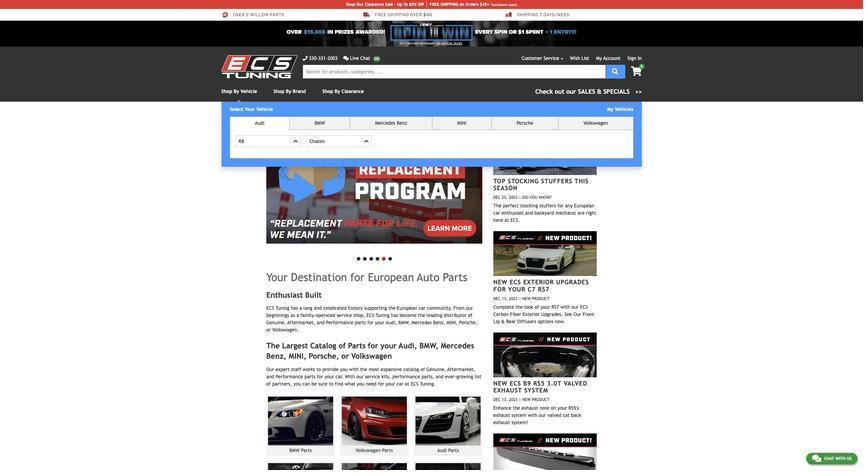 Task type: locate. For each thing, give the bounding box(es) containing it.
you up car.
[[340, 367, 348, 372]]

mini,
[[447, 320, 458, 326], [289, 352, 307, 361]]

1 vertical spatial european
[[368, 271, 414, 284]]

vehicle for select your vehicle
[[257, 107, 273, 112]]

account
[[604, 56, 621, 61]]

1 horizontal spatial tuning
[[376, 313, 390, 318]]

0 vertical spatial performance
[[326, 320, 354, 326]]

for inside dec 25, 2023 | did you know? the perfect stocking stuffers for any european car enthusiast and backyard mechanic are right here at ecs.
[[558, 203, 564, 209]]

what
[[345, 381, 356, 387]]

up
[[397, 2, 403, 7]]

1 vertical spatial see
[[565, 312, 573, 317]]

purchase
[[406, 42, 420, 45]]

the down the volkswagen.
[[267, 342, 280, 351]]

1 horizontal spatial audi
[[438, 448, 447, 453]]

and down operated
[[317, 320, 325, 326]]

0 vertical spatial bmw,
[[399, 320, 411, 326]]

ship
[[441, 2, 450, 7]]

volkswagen inside tab list
[[584, 120, 609, 126]]

for left any
[[558, 203, 564, 209]]

2 vertical spatial parts
[[305, 374, 316, 380]]

1 vertical spatial tuning
[[376, 313, 390, 318]]

1 vertical spatial comments image
[[813, 455, 822, 463]]

service inside ecs tuning has a long and celebrated history supporting the european car community. from our beginnings as a family-operated service shop, ecs tuning has become the leading distributor of genuine, aftermarket, and performance parts for your audi, bmw, mercedes benz, mini, porsche, or volkswagen.
[[337, 313, 352, 318]]

| inside dec 13, 2023 | new product enhance the exhaust note on your rs5's exhaust system with our valved cat back exhaust system!
[[519, 398, 522, 403]]

sales & specials
[[579, 88, 630, 95]]

benz, inside the largest catalog of parts for your audi, bmw, mercedes benz, mini, porsche, or volkswagen
[[267, 352, 287, 361]]

0 horizontal spatial mini,
[[289, 352, 307, 361]]

2003
[[328, 56, 338, 61]]

the right supporting
[[389, 306, 396, 311]]

for down supporting
[[368, 320, 374, 326]]

the inside dec 25, 2023 | did you know? the perfect stocking stuffers for any european car enthusiast and backyard mechanic are right here at ecs.
[[494, 203, 502, 209]]

the inside our expert staff works to provide you with the most expansive catalog of genuine, aftermarket, and performance parts for your car. with our service kits, performance parts, and ever-growing list of partners, you can be sure to find what you need for your car at ecs tuning.
[[360, 367, 368, 372]]

chat right live on the left of the page
[[361, 56, 371, 61]]

volkswagen for volkswagen
[[584, 120, 609, 126]]

clearance inside shop our clearance sale - up to 80% off link
[[365, 2, 384, 7]]

on up the valved
[[551, 406, 557, 411]]

bmw inside tab list
[[315, 120, 325, 126]]

by for brand
[[286, 89, 292, 94]]

our inside dec 13, 2023 | new product enhance the exhaust note on your rs5's exhaust system with our valved cat back exhaust system!
[[539, 413, 546, 418]]

13,
[[502, 297, 508, 301], [502, 398, 508, 403]]

2 vertical spatial european
[[398, 306, 418, 311]]

parts
[[443, 271, 468, 284], [348, 342, 366, 351], [301, 448, 312, 453], [382, 448, 393, 453], [449, 448, 459, 453]]

top stocking stuffers this season link
[[494, 178, 589, 192]]

product inside dec 13, 2023 | new product complete the look of your rs7 with our ecs carbon fiber exterior upgrades. see our front lip & rear diffusers options now.
[[532, 297, 550, 301]]

new inside new ecs exterior upgrades for your c7 rs7
[[494, 279, 508, 286]]

at left ecs.
[[505, 218, 510, 223]]

dec left 25,
[[494, 195, 501, 200]]

or left the volkswagen.
[[267, 327, 271, 333]]

find
[[335, 381, 344, 387]]

bmw for bmw
[[315, 120, 325, 126]]

service down celebrated
[[337, 313, 352, 318]]

performance
[[326, 320, 354, 326], [276, 374, 303, 380]]

0 vertical spatial at
[[505, 218, 510, 223]]

porsche, down distributor
[[460, 320, 478, 326]]

0 horizontal spatial by
[[234, 89, 239, 94]]

0 vertical spatial comments image
[[344, 56, 349, 61]]

shop left the brand
[[274, 89, 285, 94]]

r8
[[239, 139, 244, 144]]

did
[[523, 195, 529, 200]]

see
[[437, 42, 441, 45], [565, 312, 573, 317]]

bmw, down become
[[399, 320, 411, 326]]

rs7 up upgrades.
[[552, 304, 560, 310]]

0 horizontal spatial car
[[397, 381, 404, 387]]

ecs tuning has a long and celebrated history supporting the european car community. from our beginnings as a family-operated service shop, ecs tuning has become the leading distributor of genuine, aftermarket, and performance parts for your audi, bmw, mercedes benz, mini, porsche, or volkswagen.
[[267, 306, 478, 333]]

for down kits,
[[378, 381, 385, 387]]

1 product from the top
[[532, 297, 550, 301]]

bmw for bmw parts
[[290, 448, 300, 453]]

1 vertical spatial product
[[532, 398, 550, 403]]

over left 2
[[233, 13, 245, 18]]

car inside our expert staff works to provide you with the most expansive catalog of genuine, aftermarket, and performance parts for your car. with our service kits, performance parts, and ever-growing list of partners, you can be sure to find what you need for your car at ecs tuning.
[[397, 381, 404, 387]]

1 vertical spatial my
[[608, 107, 614, 112]]

product down the new ecs exterior upgrades for your c7 rs7 link
[[532, 297, 550, 301]]

has left become
[[391, 313, 399, 318]]

vehicle right select
[[257, 107, 273, 112]]

| for stuffers
[[519, 195, 522, 200]]

our inside ecs tuning has a long and celebrated history supporting the european car community. from our beginnings as a family-operated service shop, ecs tuning has become the leading distributor of genuine, aftermarket, and performance parts for your audi, bmw, mercedes benz, mini, porsche, or volkswagen.
[[466, 306, 474, 311]]

of right catalog at the bottom of page
[[339, 342, 346, 351]]

with up upgrades.
[[561, 304, 571, 310]]

official
[[442, 42, 454, 45]]

car.
[[336, 374, 344, 380]]

0 vertical spatial porsche,
[[460, 320, 478, 326]]

0 horizontal spatial parts
[[270, 13, 285, 18]]

to left find
[[329, 381, 334, 387]]

genuine, up parts,
[[427, 367, 446, 372]]

right
[[587, 210, 597, 216]]

0 horizontal spatial porsche,
[[309, 352, 339, 361]]

audi, down supporting
[[386, 320, 397, 326]]

our left front on the bottom
[[574, 312, 582, 317]]

dec inside dec 13, 2023 | new product complete the look of your rs7 with our ecs carbon fiber exterior upgrades. see our front lip & rear diffusers options now.
[[494, 297, 501, 301]]

1 horizontal spatial service
[[365, 374, 381, 380]]

to
[[404, 2, 408, 7]]

2 vertical spatial dec
[[494, 398, 501, 403]]

spent
[[526, 29, 544, 36]]

ecs tuning 'spin to win' contest logo image
[[391, 23, 473, 41]]

new for new
[[523, 297, 531, 301]]

a left 'long'
[[300, 306, 302, 311]]

at inside our expert staff works to provide you with the most expansive catalog of genuine, aftermarket, and performance parts for your car. with our service kits, performance parts, and ever-growing list of partners, you can be sure to find what you need for your car at ecs tuning.
[[405, 381, 410, 387]]

need
[[366, 381, 377, 387]]

1 vertical spatial 13,
[[502, 398, 508, 403]]

rs7
[[539, 286, 550, 293], [552, 304, 560, 310]]

0 horizontal spatial or
[[267, 327, 271, 333]]

see up now.
[[565, 312, 573, 317]]

13, up enhance
[[502, 398, 508, 403]]

| down the exhaust
[[519, 398, 522, 403]]

tuning down supporting
[[376, 313, 390, 318]]

0 horizontal spatial your
[[245, 107, 255, 112]]

1 vertical spatial vehicle
[[257, 107, 273, 112]]

audi parts
[[438, 448, 459, 453]]

service
[[544, 56, 560, 61]]

ecs up front on the bottom
[[581, 304, 589, 310]]

13, for new ecs b9 rs5 3.0t valved exhaust system
[[502, 398, 508, 403]]

1 vertical spatial audi
[[438, 448, 447, 453]]

0 vertical spatial 2023
[[509, 195, 518, 200]]

or inside ecs tuning has a long and celebrated history supporting the european car community. from our beginnings as a family-operated service shop, ecs tuning has become the leading distributor of genuine, aftermarket, and performance parts for your audi, bmw, mercedes benz, mini, porsche, or volkswagen.
[[267, 327, 271, 333]]

0 vertical spatial &
[[598, 88, 602, 95]]

0 horizontal spatial bmw,
[[399, 320, 411, 326]]

the left the leading
[[418, 313, 426, 318]]

service inside our expert staff works to provide you with the most expansive catalog of genuine, aftermarket, and performance parts for your car. with our service kits, performance parts, and ever-growing list of partners, you can be sure to find what you need for your car at ecs tuning.
[[365, 374, 381, 380]]

new up look
[[523, 297, 531, 301]]

3 • from the left
[[368, 251, 375, 265]]

ecs left "b9"
[[510, 380, 522, 387]]

you left need
[[357, 381, 365, 387]]

0 horizontal spatial my
[[597, 56, 603, 61]]

1 vertical spatial performance
[[276, 374, 303, 380]]

1 by from the left
[[234, 89, 239, 94]]

your up upgrades.
[[541, 304, 551, 310]]

news
[[544, 118, 564, 127]]

2 by from the left
[[286, 89, 292, 94]]

our right with
[[357, 374, 364, 380]]

rs5's
[[569, 406, 580, 411]]

1 vertical spatial rs7
[[552, 304, 560, 310]]

vehicle for shop by vehicle
[[241, 89, 257, 94]]

1 horizontal spatial parts
[[305, 374, 316, 380]]

european up are
[[575, 203, 595, 209]]

2 horizontal spatial mercedes
[[441, 342, 475, 351]]

0 horizontal spatial comments image
[[344, 56, 349, 61]]

1 vertical spatial audi,
[[399, 342, 418, 351]]

enthusiast
[[267, 291, 303, 300]]

1 horizontal spatial you
[[340, 367, 348, 372]]

my for my vehicles
[[608, 107, 614, 112]]

your up enthusiast
[[267, 271, 288, 284]]

off
[[418, 2, 424, 7]]

bmw, inside the largest catalog of parts for your audi, bmw, mercedes benz, mini, porsche, or volkswagen
[[420, 342, 439, 351]]

dec inside dec 25, 2023 | did you know? the perfect stocking stuffers for any european car enthusiast and backyard mechanic are right here at ecs.
[[494, 195, 501, 200]]

1 dec from the top
[[494, 195, 501, 200]]

13, up "complete"
[[502, 297, 508, 301]]

| for b9
[[519, 398, 522, 403]]

see official rules link
[[437, 42, 463, 46]]

1 horizontal spatial genuine,
[[427, 367, 446, 372]]

lifetime replacement program image
[[267, 118, 483, 244]]

2 2023 from the top
[[509, 297, 518, 301]]

2023 for top
[[509, 195, 518, 200]]

parts for volkswagen parts
[[382, 448, 393, 453]]

3 | from the top
[[519, 398, 522, 403]]

car left community.
[[419, 306, 426, 311]]

and up partners,
[[267, 374, 274, 380]]

and
[[526, 210, 534, 216], [314, 306, 322, 311], [317, 320, 325, 326], [267, 374, 274, 380], [436, 374, 444, 380]]

look
[[525, 304, 534, 310]]

performance down celebrated
[[326, 320, 354, 326]]

for
[[494, 286, 507, 293]]

my left account
[[597, 56, 603, 61]]

operated
[[316, 313, 336, 318]]

.
[[463, 42, 463, 45]]

1 horizontal spatial by
[[286, 89, 292, 94]]

mercedes
[[376, 120, 396, 126], [412, 320, 432, 326], [441, 342, 475, 351]]

and right 'long'
[[314, 306, 322, 311]]

my vehicles
[[608, 107, 634, 112]]

0 horizontal spatial the
[[267, 342, 280, 351]]

1 horizontal spatial aftermarket,
[[448, 367, 476, 372]]

you
[[340, 367, 348, 372], [294, 381, 301, 387], [357, 381, 365, 387]]

1 horizontal spatial car
[[419, 306, 426, 311]]

0 vertical spatial benz,
[[434, 320, 446, 326]]

your left the c7
[[509, 286, 526, 293]]

1 vertical spatial or
[[267, 327, 271, 333]]

1 horizontal spatial your
[[267, 271, 288, 284]]

3 dec from the top
[[494, 398, 501, 403]]

service up need
[[365, 374, 381, 380]]

product inside dec 13, 2023 | new product enhance the exhaust note on your rs5's exhaust system with our valved cat back exhaust system!
[[532, 398, 550, 403]]

comments image inside chat with us link
[[813, 455, 822, 463]]

performance down 'expert' at the left bottom of the page
[[276, 374, 303, 380]]

exterior down look
[[523, 312, 540, 317]]

clearance for our
[[365, 2, 384, 7]]

ecs.
[[511, 218, 521, 223]]

0 vertical spatial genuine,
[[267, 320, 286, 326]]

mercedes inside tab list
[[376, 120, 396, 126]]

1 vertical spatial bmw
[[290, 448, 300, 453]]

new inside dec 13, 2023 | new product enhance the exhaust note on your rs5's exhaust system with our valved cat back exhaust system!
[[523, 398, 531, 403]]

our down upgrades
[[572, 304, 579, 310]]

1 vertical spatial at
[[405, 381, 410, 387]]

| inside dec 25, 2023 | did you know? the perfect stocking stuffers for any european car enthusiast and backyard mechanic are right here at ecs.
[[519, 195, 522, 200]]

growing
[[457, 374, 474, 380]]

the left the most
[[360, 367, 368, 372]]

13, inside dec 13, 2023 | new product complete the look of your rs7 with our ecs carbon fiber exterior upgrades. see our front lip & rear diffusers options now.
[[502, 297, 508, 301]]

our
[[357, 2, 364, 7], [574, 312, 582, 317], [267, 367, 274, 372]]

1 2023 from the top
[[509, 195, 518, 200]]

porsche, down catalog at the bottom of page
[[309, 352, 339, 361]]

the inside dec 13, 2023 | new product enhance the exhaust note on your rs5's exhaust system with our valved cat back exhaust system!
[[513, 406, 521, 411]]

comments image left live on the left of the page
[[344, 56, 349, 61]]

on right the ping at the top right of the page
[[460, 2, 465, 7]]

6 • from the left
[[387, 251, 394, 265]]

1 vertical spatial over
[[287, 29, 302, 36]]

for inside ecs tuning has a long and celebrated history supporting the european car community. from our beginnings as a family-operated service shop, ecs tuning has become the leading distributor of genuine, aftermarket, and performance parts for your audi, bmw, mercedes benz, mini, porsche, or volkswagen.
[[368, 320, 374, 326]]

2 vertical spatial volkswagen
[[356, 448, 381, 453]]

1 horizontal spatial mercedes
[[412, 320, 432, 326]]

your up cat
[[558, 406, 568, 411]]

0 vertical spatial volkswagen
[[584, 120, 609, 126]]

1 horizontal spatial performance
[[326, 320, 354, 326]]

performance inside our expert staff works to provide you with the most expansive catalog of genuine, aftermarket, and performance parts for your car. with our service kits, performance parts, and ever-growing list of partners, you can be sure to find what you need for your car at ecs tuning.
[[276, 374, 303, 380]]

free ship ping on orders $49+ *exclusions apply
[[430, 2, 518, 7]]

2023 inside dec 13, 2023 | new product complete the look of your rs7 with our ecs carbon fiber exterior upgrades. see our front lip & rear diffusers options now.
[[509, 297, 518, 301]]

aftermarket, inside ecs tuning has a long and celebrated history supporting the european car community. from our beginnings as a family-operated service shop, ecs tuning has become the leading distributor of genuine, aftermarket, and performance parts for your audi, bmw, mercedes benz, mini, porsche, or volkswagen.
[[288, 320, 316, 326]]

wish
[[571, 56, 581, 61]]

1 vertical spatial porsche,
[[309, 352, 339, 361]]

bmw
[[315, 120, 325, 126], [290, 448, 300, 453]]

european inside ecs tuning has a long and celebrated history supporting the european car community. from our beginnings as a family-operated service shop, ecs tuning has become the leading distributor of genuine, aftermarket, and performance parts for your audi, bmw, mercedes benz, mini, porsche, or volkswagen.
[[398, 306, 418, 311]]

with inside dec 13, 2023 | new product complete the look of your rs7 with our ecs carbon fiber exterior upgrades. see our front lip & rear diffusers options now.
[[561, 304, 571, 310]]

0 horizontal spatial at
[[405, 381, 410, 387]]

3 by from the left
[[335, 89, 340, 94]]

1 horizontal spatial our
[[357, 2, 364, 7]]

| inside dec 13, 2023 | new product complete the look of your rs7 with our ecs carbon fiber exterior upgrades. see our front lip & rear diffusers options now.
[[519, 297, 522, 301]]

1 horizontal spatial to
[[329, 381, 334, 387]]

0 horizontal spatial a
[[297, 313, 299, 318]]

our right from
[[466, 306, 474, 311]]

shop right the brand
[[323, 89, 334, 94]]

0 horizontal spatial performance
[[276, 374, 303, 380]]

porsche
[[517, 120, 534, 126]]

by for clearance
[[335, 89, 340, 94]]

over
[[233, 13, 245, 18], [287, 29, 302, 36]]

over $15,000 in prizes
[[287, 29, 354, 36]]

of right look
[[535, 304, 540, 310]]

mercedes down the leading
[[412, 320, 432, 326]]

at down performance
[[405, 381, 410, 387]]

0 vertical spatial parts
[[270, 13, 285, 18]]

with right system
[[528, 413, 538, 418]]

1 horizontal spatial at
[[505, 218, 510, 223]]

2 vertical spatial car
[[397, 381, 404, 387]]

0 horizontal spatial audi,
[[386, 320, 397, 326]]

of right distributor
[[469, 313, 473, 318]]

0 horizontal spatial &
[[502, 319, 505, 324]]

2 dec from the top
[[494, 297, 501, 301]]

2 13, from the top
[[502, 398, 508, 403]]

2023 for new
[[509, 297, 518, 301]]

ecs down performance
[[411, 381, 419, 387]]

ecs inside dec 13, 2023 | new product complete the look of your rs7 with our ecs carbon fiber exterior upgrades. see our front lip & rear diffusers options now.
[[581, 304, 589, 310]]

0 vertical spatial exhaust
[[522, 406, 539, 411]]

1 horizontal spatial porsche,
[[460, 320, 478, 326]]

benz,
[[434, 320, 446, 326], [267, 352, 287, 361]]

2 product from the top
[[532, 398, 550, 403]]

audi
[[255, 120, 265, 126], [438, 448, 447, 453]]

shop up "prizes"
[[346, 2, 356, 7]]

0 vertical spatial clearance
[[365, 2, 384, 7]]

wish list
[[571, 56, 590, 61]]

0 horizontal spatial tuning
[[276, 306, 290, 311]]

1 horizontal spatial chat
[[825, 457, 835, 461]]

1 13, from the top
[[502, 297, 508, 301]]

2 | from the top
[[519, 297, 522, 301]]

or up with
[[342, 352, 349, 361]]

brand
[[293, 89, 306, 94]]

2023 inside dec 25, 2023 | did you know? the perfect stocking stuffers for any european car enthusiast and backyard mechanic are right here at ecs.
[[509, 195, 518, 200]]

your inside the largest catalog of parts for your audi, bmw, mercedes benz, mini, porsche, or volkswagen
[[381, 342, 397, 351]]

1
[[550, 29, 553, 36]]

volkswagen for volkswagen parts
[[356, 448, 381, 453]]

enhance
[[494, 406, 512, 411]]

our inside our expert staff works to provide you with the most expansive catalog of genuine, aftermarket, and performance parts for your car. with our service kits, performance parts, and ever-growing list of partners, you can be sure to find what you need for your car at ecs tuning.
[[267, 367, 274, 372]]

mechanic
[[556, 210, 577, 216]]

0 vertical spatial audi,
[[386, 320, 397, 326]]

1 horizontal spatial clearance
[[365, 2, 384, 7]]

european inside dec 25, 2023 | did you know? the perfect stocking stuffers for any european car enthusiast and backyard mechanic are right here at ecs.
[[575, 203, 595, 209]]

1 vertical spatial on
[[551, 406, 557, 411]]

days/week
[[544, 13, 570, 18]]

rs7 right the c7
[[539, 286, 550, 293]]

mercedes left benz on the left top of the page
[[376, 120, 396, 126]]

$15,000
[[304, 29, 326, 36]]

shipping 7 days/week link
[[506, 12, 570, 18]]

1 vertical spatial clearance
[[342, 89, 364, 94]]

& right lip
[[502, 319, 505, 324]]

on
[[460, 2, 465, 7], [551, 406, 557, 411]]

1 vertical spatial genuine,
[[427, 367, 446, 372]]

dec 25, 2023 | did you know? the perfect stocking stuffers for any european car enthusiast and backyard mechanic are right here at ecs.
[[494, 195, 597, 223]]

tuning up beginnings
[[276, 306, 290, 311]]

dec up enhance
[[494, 398, 501, 403]]

see left official
[[437, 42, 441, 45]]

our left 'expert' at the left bottom of the page
[[267, 367, 274, 372]]

european up become
[[398, 306, 418, 311]]

mini, down largest
[[289, 352, 307, 361]]

clearance down live on the left of the page
[[342, 89, 364, 94]]

•
[[356, 251, 362, 265], [362, 251, 368, 265], [368, 251, 375, 265], [375, 251, 381, 265], [381, 251, 387, 265], [387, 251, 394, 265]]

2 vertical spatial or
[[342, 352, 349, 361]]

over for over $15,000 in prizes
[[287, 29, 302, 36]]

parts down works
[[305, 374, 316, 380]]

car down performance
[[397, 381, 404, 387]]

expert
[[276, 367, 290, 372]]

by for vehicle
[[234, 89, 239, 94]]

service
[[337, 313, 352, 318], [365, 374, 381, 380]]

here
[[494, 218, 504, 223]]

has up 'as'
[[291, 306, 298, 311]]

exhaust
[[494, 387, 523, 394]]

0 vertical spatial exterior
[[524, 279, 555, 286]]

& right "sales"
[[598, 88, 602, 95]]

0 vertical spatial service
[[337, 313, 352, 318]]

car inside ecs tuning has a long and celebrated history supporting the european car community. from our beginnings as a family-operated service shop, ecs tuning has become the leading distributor of genuine, aftermarket, and performance parts for your audi, bmw, mercedes benz, mini, porsche, or volkswagen.
[[419, 306, 426, 311]]

of
[[535, 304, 540, 310], [469, 313, 473, 318], [339, 342, 346, 351], [421, 367, 425, 372], [267, 381, 271, 387]]

vehicle up select your vehicle
[[241, 89, 257, 94]]

or
[[509, 29, 517, 36], [267, 327, 271, 333], [342, 352, 349, 361]]

benz, down the leading
[[434, 320, 446, 326]]

our left sale
[[357, 2, 364, 7]]

your inside dec 13, 2023 | new product enhance the exhaust note on your rs5's exhaust system with our valved cat back exhaust system!
[[558, 406, 568, 411]]

ecs right for
[[510, 279, 522, 286]]

1 | from the top
[[519, 195, 522, 200]]

1 horizontal spatial on
[[551, 406, 557, 411]]

ecs
[[527, 118, 541, 127], [510, 279, 522, 286], [581, 304, 589, 310], [267, 306, 274, 311], [367, 313, 375, 318], [510, 380, 522, 387], [411, 381, 419, 387]]

the left perfect
[[494, 203, 502, 209]]

new inside dec 13, 2023 | new product complete the look of your rs7 with our ecs carbon fiber exterior upgrades. see our front lip & rear diffusers options now.
[[523, 297, 531, 301]]

0 horizontal spatial service
[[337, 313, 352, 318]]

0 vertical spatial your
[[245, 107, 255, 112]]

dec inside dec 13, 2023 | new product enhance the exhaust note on your rs5's exhaust system with our valved cat back exhaust system!
[[494, 398, 501, 403]]

vehicles
[[616, 107, 634, 112]]

my account link
[[597, 56, 621, 61]]

0 vertical spatial audi
[[255, 120, 265, 126]]

on inside dec 13, 2023 | new product enhance the exhaust note on your rs5's exhaust system with our valved cat back exhaust system!
[[551, 406, 557, 411]]

aftermarket, down "family-"
[[288, 320, 316, 326]]

my for my account
[[597, 56, 603, 61]]

product for rs7
[[532, 297, 550, 301]]

2 horizontal spatial our
[[574, 312, 582, 317]]

backyard
[[535, 210, 555, 216]]

chat inside live chat link
[[361, 56, 371, 61]]

• • • • • •
[[356, 251, 394, 265]]

vehicle
[[241, 89, 257, 94], [257, 107, 273, 112]]

2023 inside dec 13, 2023 | new product enhance the exhaust note on your rs5's exhaust system with our valved cat back exhaust system!
[[509, 398, 518, 403]]

comments image left chat with us
[[813, 455, 822, 463]]

history
[[348, 306, 363, 311]]

stuffers
[[540, 203, 557, 209]]

product up note
[[532, 398, 550, 403]]

the inside the largest catalog of parts for your audi, bmw, mercedes benz, mini, porsche, or volkswagen
[[267, 342, 280, 351]]

you left 'can' at the left of the page
[[294, 381, 301, 387]]

shop
[[346, 2, 356, 7], [222, 89, 232, 94], [274, 89, 285, 94], [323, 89, 334, 94]]

new bremmen parts f56 f55 f57  front bumper cover! pdc image
[[494, 434, 597, 470]]

performance
[[393, 374, 421, 380]]

select your vehicle
[[230, 107, 273, 112]]

with inside dec 13, 2023 | new product enhance the exhaust note on your rs5's exhaust system with our valved cat back exhaust system!
[[528, 413, 538, 418]]

13, inside dec 13, 2023 | new product enhance the exhaust note on your rs5's exhaust system with our valved cat back exhaust system!
[[502, 398, 508, 403]]

0 vertical spatial a
[[300, 306, 302, 311]]

shop by brand link
[[274, 89, 306, 94]]

catalog
[[404, 367, 420, 372]]

parts for audi parts
[[449, 448, 459, 453]]

2 vertical spatial mercedes
[[441, 342, 475, 351]]

0 vertical spatial vehicle
[[241, 89, 257, 94]]

3 2023 from the top
[[509, 398, 518, 403]]

tab list
[[230, 117, 634, 159]]

0 vertical spatial chat
[[361, 56, 371, 61]]

comments image
[[344, 56, 349, 61], [813, 455, 822, 463]]

by left the brand
[[286, 89, 292, 94]]

for inside the largest catalog of parts for your audi, bmw, mercedes benz, mini, porsche, or volkswagen
[[368, 342, 379, 351]]

by down 2003
[[335, 89, 340, 94]]

see inside dec 13, 2023 | new product complete the look of your rs7 with our ecs carbon fiber exterior upgrades. see our front lip & rear diffusers options now.
[[565, 312, 573, 317]]

0 vertical spatial car
[[494, 210, 501, 216]]

1 horizontal spatial the
[[494, 203, 502, 209]]

1 vertical spatial volkswagen
[[352, 352, 392, 361]]

exterior up look
[[524, 279, 555, 286]]

1 horizontal spatial or
[[342, 352, 349, 361]]

comments image for chat
[[813, 455, 822, 463]]

at inside dec 25, 2023 | did you know? the perfect stocking stuffers for any european car enthusiast and backyard mechanic are right here at ecs.
[[505, 218, 510, 223]]

mercedes inside ecs tuning has a long and celebrated history supporting the european car community. from our beginnings as a family-operated service shop, ecs tuning has become the leading distributor of genuine, aftermarket, and performance parts for your audi, bmw, mercedes benz, mini, porsche, or volkswagen.
[[412, 320, 432, 326]]

shop for shop by brand
[[274, 89, 285, 94]]

comments image inside live chat link
[[344, 56, 349, 61]]

1 horizontal spatial benz,
[[434, 320, 446, 326]]

2023 right 25,
[[509, 195, 518, 200]]

2023 up "complete"
[[509, 297, 518, 301]]

1 horizontal spatial see
[[565, 312, 573, 317]]

0 horizontal spatial over
[[233, 13, 245, 18]]

with up with
[[350, 367, 359, 372]]



Task type: vqa. For each thing, say whether or not it's contained in the screenshot.
No
yes



Task type: describe. For each thing, give the bounding box(es) containing it.
benz, inside ecs tuning has a long and celebrated history supporting the european car community. from our beginnings as a family-operated service shop, ecs tuning has become the leading distributor of genuine, aftermarket, and performance parts for your audi, bmw, mercedes benz, mini, porsche, or volkswagen.
[[434, 320, 446, 326]]

0 horizontal spatial on
[[460, 2, 465, 7]]

new ecs b9 rs5 3.0t valved exhaust system image
[[494, 333, 597, 378]]

of up parts,
[[421, 367, 425, 372]]

330-331-2003 link
[[303, 55, 338, 62]]

top stocking stuffers this season
[[494, 178, 589, 192]]

0 vertical spatial or
[[509, 29, 517, 36]]

audi for audi parts
[[438, 448, 447, 453]]

1 • from the left
[[356, 251, 362, 265]]

dec for top stocking stuffers this season
[[494, 195, 501, 200]]

parts inside our expert staff works to provide you with the most expansive catalog of genuine, aftermarket, and performance parts for your car. with our service kits, performance parts, and ever-growing list of partners, you can be sure to find what you need for your car at ecs tuning.
[[305, 374, 316, 380]]

0 vertical spatial our
[[357, 2, 364, 7]]

new for new
[[523, 398, 531, 403]]

chat with us
[[825, 457, 853, 461]]

of left partners,
[[267, 381, 271, 387]]

over
[[411, 13, 423, 18]]

ecs inside our expert staff works to provide you with the most expansive catalog of genuine, aftermarket, and performance parts for your car. with our service kits, performance parts, and ever-growing list of partners, you can be sure to find what you need for your car at ecs tuning.
[[411, 381, 419, 387]]

complete
[[494, 304, 515, 310]]

bmw parts
[[290, 448, 312, 453]]

=
[[546, 29, 549, 36]]

your inside dec 13, 2023 | new product complete the look of your rs7 with our ecs carbon fiber exterior upgrades. see our front lip & rear diffusers options now.
[[541, 304, 551, 310]]

new ecs b9 rs5 3.0t valved exhaust system
[[494, 380, 588, 394]]

parts inside the largest catalog of parts for your audi, bmw, mercedes benz, mini, porsche, or volkswagen
[[348, 342, 366, 351]]

porsche, inside ecs tuning has a long and celebrated history supporting the european car community. from our beginnings as a family-operated service shop, ecs tuning has become the leading distributor of genuine, aftermarket, and performance parts for your audi, bmw, mercedes benz, mini, porsche, or volkswagen.
[[460, 320, 478, 326]]

can
[[303, 381, 310, 387]]

your inside ecs tuning has a long and celebrated history supporting the european car community. from our beginnings as a family-operated service shop, ecs tuning has become the leading distributor of genuine, aftermarket, and performance parts for your audi, bmw, mercedes benz, mini, porsche, or volkswagen.
[[375, 320, 385, 326]]

sure
[[319, 381, 328, 387]]

clearance for by
[[342, 89, 364, 94]]

1 vertical spatial exhaust
[[494, 413, 511, 418]]

staff
[[291, 367, 301, 372]]

bmw, inside ecs tuning has a long and celebrated history supporting the european car community. from our beginnings as a family-operated service shop, ecs tuning has become the leading distributor of genuine, aftermarket, and performance parts for your audi, bmw, mercedes benz, mini, porsche, or volkswagen.
[[399, 320, 411, 326]]

shop by brand
[[274, 89, 306, 94]]

distributor
[[444, 313, 467, 318]]

for up sure
[[317, 374, 324, 380]]

auto
[[417, 271, 440, 284]]

our inside dec 13, 2023 | new product complete the look of your rs7 with our ecs carbon fiber exterior upgrades. see our front lip & rear diffusers options now.
[[574, 312, 582, 317]]

with left us
[[836, 457, 846, 461]]

shop,
[[354, 313, 365, 318]]

shop for shop our clearance sale - up to 80% off
[[346, 2, 356, 7]]

0 vertical spatial to
[[317, 367, 321, 372]]

provide
[[323, 367, 339, 372]]

rs7 inside dec 13, 2023 | new product complete the look of your rs7 with our ecs carbon fiber exterior upgrades. see our front lip & rear diffusers options now.
[[552, 304, 560, 310]]

4 • from the left
[[375, 251, 381, 265]]

front
[[583, 312, 595, 317]]

rs7 inside new ecs exterior upgrades for your c7 rs7
[[539, 286, 550, 293]]

audi, inside ecs tuning has a long and celebrated history supporting the european car community. from our beginnings as a family-operated service shop, ecs tuning has become the leading distributor of genuine, aftermarket, and performance parts for your audi, bmw, mercedes benz, mini, porsche, or volkswagen.
[[386, 320, 397, 326]]

mini, inside ecs tuning has a long and celebrated history supporting the european car community. from our beginnings as a family-operated service shop, ecs tuning has become the leading distributor of genuine, aftermarket, and performance parts for your audi, bmw, mercedes benz, mini, porsche, or volkswagen.
[[447, 320, 458, 326]]

phone image
[[303, 56, 308, 61]]

know?
[[539, 195, 552, 200]]

genuine, inside ecs tuning has a long and celebrated history supporting the european car community. from our beginnings as a family-operated service shop, ecs tuning has become the leading distributor of genuine, aftermarket, and performance parts for your audi, bmw, mercedes benz, mini, porsche, or volkswagen.
[[267, 320, 286, 326]]

over 2 million parts link
[[222, 12, 285, 18]]

ecs news
[[527, 118, 564, 127]]

exterior inside new ecs exterior upgrades for your c7 rs7
[[524, 279, 555, 286]]

porsche, inside the largest catalog of parts for your audi, bmw, mercedes benz, mini, porsche, or volkswagen
[[309, 352, 339, 361]]

$49
[[424, 13, 433, 18]]

dec for new ecs b9 rs5 3.0t valved exhaust system
[[494, 398, 501, 403]]

our inside our expert staff works to provide you with the most expansive catalog of genuine, aftermarket, and performance parts for your car. with our service kits, performance parts, and ever-growing list of partners, you can be sure to find what you need for your car at ecs tuning.
[[357, 374, 364, 380]]

every
[[476, 29, 494, 36]]

of inside ecs tuning has a long and celebrated history supporting the european car community. from our beginnings as a family-operated service shop, ecs tuning has become the leading distributor of genuine, aftermarket, and performance parts for your audi, bmw, mercedes benz, mini, porsche, or volkswagen.
[[469, 313, 473, 318]]

top stocking stuffers this season image
[[494, 130, 597, 175]]

note
[[540, 406, 550, 411]]

my account
[[597, 56, 621, 61]]

2
[[246, 13, 249, 18]]

parts inside ecs tuning has a long and celebrated history supporting the european car community. from our beginnings as a family-operated service shop, ecs tuning has become the leading distributor of genuine, aftermarket, and performance parts for your audi, bmw, mercedes benz, mini, porsche, or volkswagen.
[[355, 320, 366, 326]]

search image
[[613, 68, 619, 74]]

the inside dec 13, 2023 | new product complete the look of your rs7 with our ecs carbon fiber exterior upgrades. see our front lip & rear diffusers options now.
[[516, 304, 523, 310]]

comments image for live
[[344, 56, 349, 61]]

volkswagen inside the largest catalog of parts for your audi, bmw, mercedes benz, mini, porsche, or volkswagen
[[352, 352, 392, 361]]

million
[[251, 13, 269, 18]]

with inside our expert staff works to provide you with the most expansive catalog of genuine, aftermarket, and performance parts for your car. with our service kits, performance parts, and ever-growing list of partners, you can be sure to find what you need for your car at ecs tuning.
[[350, 367, 359, 372]]

13, for new ecs exterior upgrades for your c7 rs7
[[502, 297, 508, 301]]

3.0t
[[548, 380, 562, 387]]

1 vertical spatial a
[[297, 313, 299, 318]]

every spin or $1 spent = 1 entry!!!
[[476, 29, 577, 36]]

0 horizontal spatial you
[[294, 381, 301, 387]]

1 vertical spatial to
[[329, 381, 334, 387]]

parts for bmw parts
[[301, 448, 312, 453]]

mercedes inside the largest catalog of parts for your audi, bmw, mercedes benz, mini, porsche, or volkswagen
[[441, 342, 475, 351]]

enthusiast built
[[267, 291, 322, 300]]

live
[[350, 56, 359, 61]]

0 vertical spatial tuning
[[276, 306, 290, 311]]

ecs up beginnings
[[267, 306, 274, 311]]

enthusiast
[[502, 210, 524, 216]]

celebrated
[[324, 306, 347, 311]]

sales & specials link
[[536, 87, 642, 96]]

rs5
[[534, 380, 545, 387]]

carbon
[[494, 312, 509, 317]]

0 horizontal spatial has
[[291, 306, 298, 311]]

shipping 7 days/week
[[518, 13, 570, 18]]

your destination for european auto parts
[[267, 271, 468, 284]]

your down kits,
[[386, 381, 396, 387]]

with
[[345, 374, 355, 380]]

*exclusions
[[491, 3, 508, 6]]

aftermarket, inside our expert staff works to provide you with the most expansive catalog of genuine, aftermarket, and performance parts for your car. with our service kits, performance parts, and ever-growing list of partners, you can be sure to find what you need for your car at ecs tuning.
[[448, 367, 476, 372]]

ecs tuning image
[[222, 55, 297, 78]]

partners,
[[272, 381, 292, 387]]

list
[[475, 374, 482, 380]]

for down "• • • • • •"
[[351, 271, 365, 284]]

1 horizontal spatial &
[[598, 88, 602, 95]]

audi, inside the largest catalog of parts for your audi, bmw, mercedes benz, mini, porsche, or volkswagen
[[399, 342, 418, 351]]

shop by clearance
[[323, 89, 364, 94]]

genuine, inside our expert staff works to provide you with the most expansive catalog of genuine, aftermarket, and performance parts for your car. with our service kits, performance parts, and ever-growing list of partners, you can be sure to find what you need for your car at ecs tuning.
[[427, 367, 446, 372]]

in
[[328, 29, 334, 36]]

| for exterior
[[519, 297, 522, 301]]

back
[[572, 413, 582, 418]]

perfect
[[503, 203, 519, 209]]

entry!!!
[[554, 29, 577, 36]]

rear
[[507, 319, 516, 324]]

or inside the largest catalog of parts for your audi, bmw, mercedes benz, mini, porsche, or volkswagen
[[342, 352, 349, 361]]

2 vertical spatial exhaust
[[494, 420, 511, 426]]

ecs down supporting
[[367, 313, 375, 318]]

mini, inside the largest catalog of parts for your audi, bmw, mercedes benz, mini, porsche, or volkswagen
[[289, 352, 307, 361]]

5 • from the left
[[381, 251, 387, 265]]

live chat link
[[344, 55, 381, 62]]

destination
[[291, 271, 347, 284]]

system!
[[512, 420, 529, 426]]

our expert staff works to provide you with the most expansive catalog of genuine, aftermarket, and performance parts for your car. with our service kits, performance parts, and ever-growing list of partners, you can be sure to find what you need for your car at ecs tuning.
[[267, 367, 482, 387]]

list
[[582, 56, 590, 61]]

of inside dec 13, 2023 | new product complete the look of your rs7 with our ecs carbon fiber exterior upgrades. see our front lip & rear diffusers options now.
[[535, 304, 540, 310]]

sign in link
[[628, 56, 642, 61]]

80%
[[409, 2, 417, 7]]

ecs inside the new ecs b9 rs5 3.0t valved exhaust system
[[510, 380, 522, 387]]

ever-
[[446, 374, 457, 380]]

tab list containing audi
[[230, 117, 634, 159]]

us
[[848, 457, 853, 461]]

& inside dec 13, 2023 | new product complete the look of your rs7 with our ecs carbon fiber exterior upgrades. see our front lip & rear diffusers options now.
[[502, 319, 505, 324]]

tuning.
[[420, 381, 436, 387]]

shop for shop by clearance
[[323, 89, 334, 94]]

leading
[[427, 313, 443, 318]]

ecs inside new ecs exterior upgrades for your c7 rs7
[[510, 279, 522, 286]]

chat inside chat with us link
[[825, 457, 835, 461]]

our inside dec 13, 2023 | new product complete the look of your rs7 with our ecs carbon fiber exterior upgrades. see our front lip & rear diffusers options now.
[[572, 304, 579, 310]]

over for over 2 million parts
[[233, 13, 245, 18]]

as
[[291, 313, 295, 318]]

330-
[[309, 56, 319, 61]]

performance inside ecs tuning has a long and celebrated history supporting the european car community. from our beginnings as a family-operated service shop, ecs tuning has become the leading distributor of genuine, aftermarket, and performance parts for your audi, bmw, mercedes benz, mini, porsche, or volkswagen.
[[326, 320, 354, 326]]

Search text field
[[303, 65, 606, 79]]

wish list link
[[571, 56, 590, 61]]

necessary.
[[420, 42, 436, 45]]

-
[[395, 2, 396, 7]]

diffusers
[[518, 319, 537, 324]]

view all
[[578, 121, 594, 125]]

2 • from the left
[[362, 251, 368, 265]]

dec for new ecs exterior upgrades for your c7 rs7
[[494, 297, 501, 301]]

$49+
[[480, 2, 490, 7]]

dec 13, 2023 | new product complete the look of your rs7 with our ecs carbon fiber exterior upgrades. see our front lip & rear diffusers options now.
[[494, 297, 595, 324]]

your down provide
[[325, 374, 334, 380]]

2 horizontal spatial you
[[357, 381, 365, 387]]

family-
[[301, 313, 316, 318]]

be
[[312, 381, 317, 387]]

free shipping over $49
[[375, 13, 433, 18]]

1 horizontal spatial has
[[391, 313, 399, 318]]

shopping cart image
[[632, 67, 642, 76]]

2023 for new
[[509, 398, 518, 403]]

mercedes benz
[[376, 120, 408, 126]]

car inside dec 25, 2023 | did you know? the perfect stocking stuffers for any european car enthusiast and backyard mechanic are right here at ecs.
[[494, 210, 501, 216]]

shop for shop by vehicle
[[222, 89, 232, 94]]

volkswagen parts link
[[340, 395, 409, 456]]

fiber
[[511, 312, 522, 317]]

exterior inside dec 13, 2023 | new product complete the look of your rs7 with our ecs carbon fiber exterior upgrades. see our front lip & rear diffusers options now.
[[523, 312, 540, 317]]

shipping
[[518, 13, 539, 18]]

product for system
[[532, 398, 550, 403]]

ecs left news
[[527, 118, 541, 127]]

supporting
[[365, 306, 387, 311]]

volkswagen parts
[[356, 448, 393, 453]]

customer
[[522, 56, 543, 61]]

of inside the largest catalog of parts for your audi, bmw, mercedes benz, mini, porsche, or volkswagen
[[339, 342, 346, 351]]

and inside dec 25, 2023 | did you know? the perfect stocking stuffers for any european car enthusiast and backyard mechanic are right here at ecs.
[[526, 210, 534, 216]]

over 2 million parts
[[233, 13, 285, 18]]

new ecs exterior upgrades for your c7 rs7 image
[[494, 232, 597, 276]]

your inside new ecs exterior upgrades for your c7 rs7
[[509, 286, 526, 293]]

largest
[[282, 342, 308, 351]]

and left ever-
[[436, 374, 444, 380]]

audi for audi
[[255, 120, 265, 126]]

0 horizontal spatial see
[[437, 42, 441, 45]]



